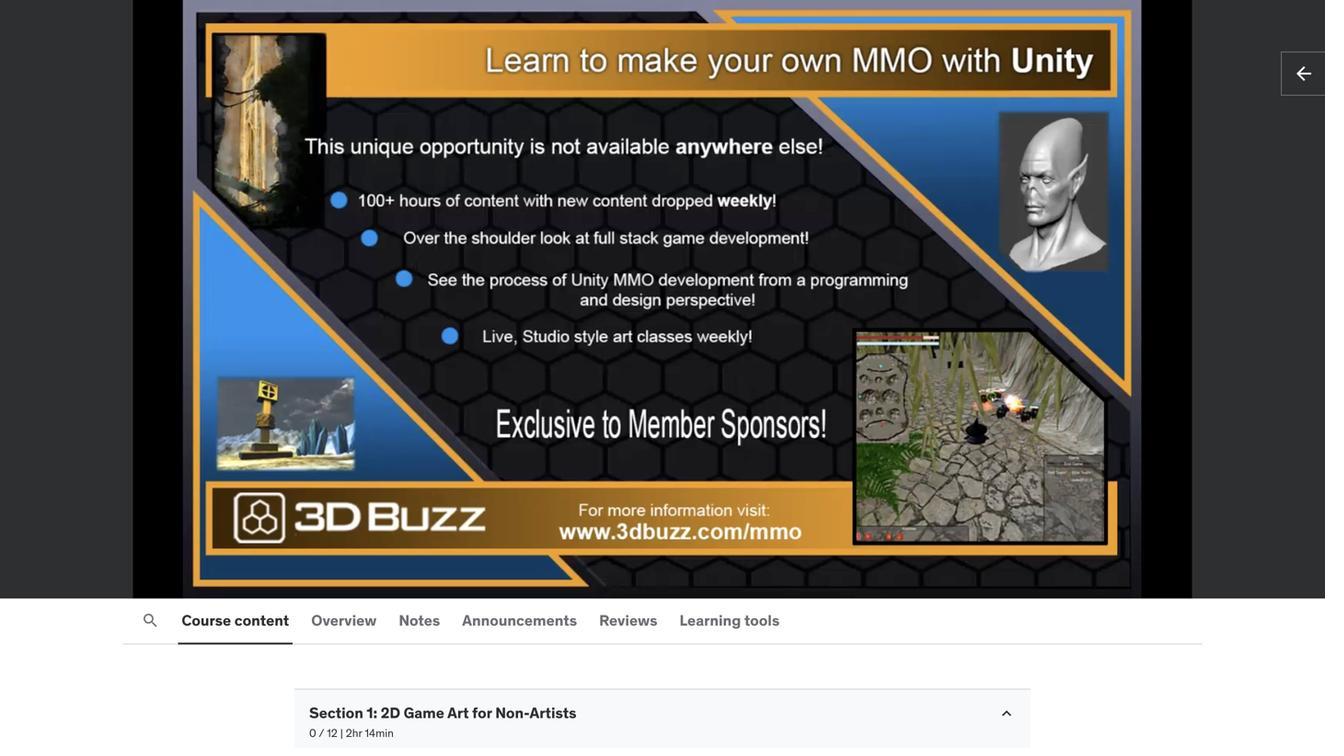 Task type: locate. For each thing, give the bounding box(es) containing it.
0 horizontal spatial /
[[198, 569, 205, 585]]

course content button
[[178, 599, 293, 643]]

buzz
[[123, 23, 155, 41]]

5:32
[[208, 569, 234, 585]]

overview button
[[308, 599, 381, 643]]

1 vertical spatial /
[[319, 726, 324, 741]]

section
[[309, 704, 364, 723]]

subtitles image
[[1183, 567, 1205, 589]]

section 1: 2d game art for non-artists 0 / 12 | 2hr 14min
[[309, 704, 577, 741]]

our
[[98, 23, 119, 41]]

for
[[472, 704, 492, 723]]

game
[[404, 704, 445, 723]]

medium image
[[1293, 63, 1315, 85]]

/ left '5:32'
[[198, 569, 205, 585]]

/
[[198, 569, 205, 585], [319, 726, 324, 741]]

1 horizontal spatial /
[[319, 726, 324, 741]]

0:02 / 5:32
[[168, 569, 234, 585]]

learning tools button
[[676, 599, 784, 643]]

2hr
[[346, 726, 362, 741]]

2d
[[381, 704, 400, 723]]

tools
[[745, 611, 780, 630]]

announcements button
[[459, 599, 581, 643]]

course content
[[182, 611, 289, 630]]

reviews
[[599, 611, 658, 630]]

notes
[[399, 611, 440, 630]]

small image
[[998, 705, 1016, 723]]

12
[[327, 726, 338, 741]]

1:
[[367, 704, 378, 723]]

reviews button
[[596, 599, 661, 643]]

art
[[448, 704, 469, 723]]

non-
[[495, 704, 530, 723]]

learning tools
[[680, 611, 780, 630]]

artists
[[530, 704, 577, 723]]

0 vertical spatial /
[[198, 569, 205, 585]]

/ right 0 at the bottom left of page
[[319, 726, 324, 741]]

0
[[309, 726, 316, 741]]



Task type: vqa. For each thing, say whether or not it's contained in the screenshot.
2:
no



Task type: describe. For each thing, give the bounding box(es) containing it.
/ inside section 1: 2d game art for non-artists 0 / 12 | 2hr 14min
[[319, 726, 324, 741]]

14min
[[365, 726, 394, 741]]

saw
[[158, 23, 186, 41]]

progress bar slider
[[11, 540, 1315, 562]]

overview
[[311, 611, 377, 630]]

notes button
[[395, 599, 444, 643]]

course
[[182, 611, 231, 630]]

0:02
[[168, 569, 195, 585]]

creating
[[38, 23, 94, 41]]

section 1: 2d game art for non-artists button
[[309, 704, 577, 723]]

content
[[235, 611, 289, 630]]

learning
[[680, 611, 741, 630]]

|
[[340, 726, 343, 741]]

mute image
[[1113, 567, 1135, 589]]

9. creating our buzz saw
[[22, 23, 186, 41]]

9.
[[22, 23, 34, 41]]

add note image
[[247, 567, 269, 589]]

announcements
[[462, 611, 577, 630]]

search image
[[141, 612, 160, 630]]



